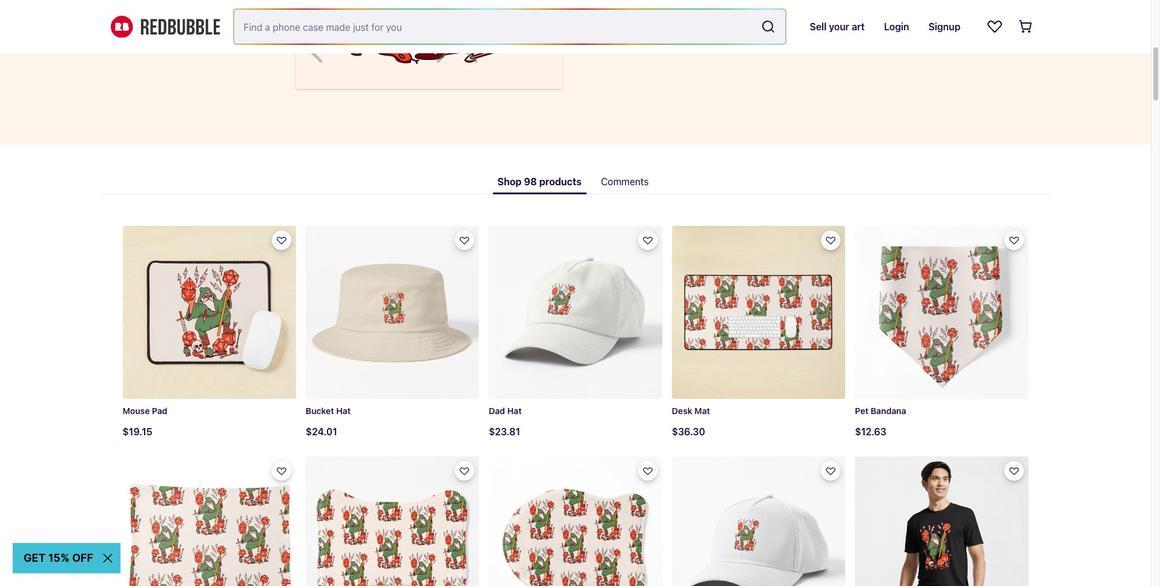 Task type: vqa. For each thing, say whether or not it's contained in the screenshot.
Metal Prints Field
no



Task type: locate. For each thing, give the bounding box(es) containing it.
hat right bucket
[[336, 406, 351, 416]]

bucket hat
[[306, 406, 351, 416]]

mouse
[[123, 406, 150, 416]]

2 hat from the left
[[336, 406, 351, 416]]

$12.63
[[855, 427, 887, 437]]

desk
[[672, 406, 693, 416]]

$23.81
[[489, 427, 520, 437]]

mouse pad
[[123, 406, 167, 416]]

1 horizontal spatial hat
[[507, 406, 522, 416]]

hat for $23.81
[[507, 406, 522, 416]]

bandana
[[871, 406, 907, 416]]

$19.15
[[123, 427, 153, 437]]

hat for $24.01
[[336, 406, 351, 416]]

pet bandana
[[855, 406, 907, 416]]

pad
[[152, 406, 167, 416]]

1 hat from the left
[[507, 406, 522, 416]]

hat right dad
[[507, 406, 522, 416]]

$24.01
[[306, 427, 337, 437]]

hat
[[507, 406, 522, 416], [336, 406, 351, 416]]

0 horizontal spatial hat
[[336, 406, 351, 416]]

desk mat
[[672, 406, 710, 416]]

pet
[[855, 406, 869, 416]]

mat
[[695, 406, 710, 416]]

None field
[[234, 10, 786, 44]]

redbubble logo image
[[111, 16, 220, 38]]



Task type: describe. For each thing, give the bounding box(es) containing it.
dad
[[489, 406, 505, 416]]

comments
[[601, 176, 649, 187]]

shop 98 products
[[498, 176, 582, 187]]

bucket
[[306, 406, 334, 416]]

shop
[[498, 176, 522, 187]]

Search term search field
[[234, 10, 757, 44]]

dad hat
[[489, 406, 522, 416]]

comments link
[[596, 169, 654, 194]]

products
[[539, 176, 582, 187]]

shop 98 products link
[[493, 169, 587, 194]]

$36.30
[[672, 427, 705, 437]]

98
[[524, 176, 537, 187]]



